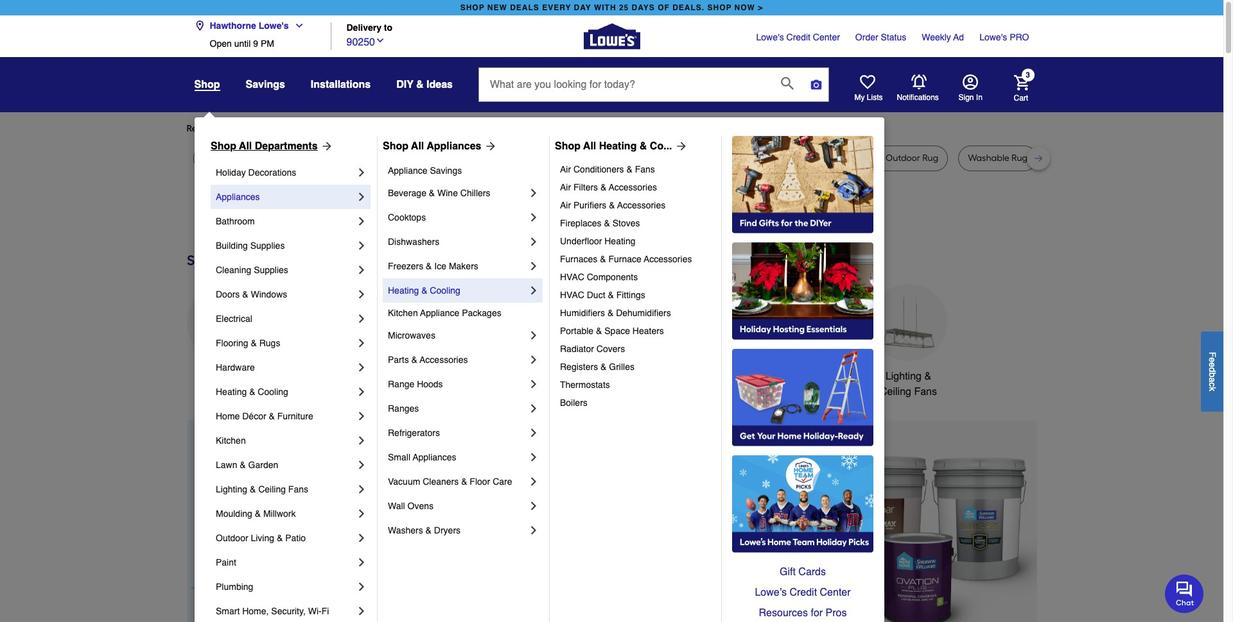Task type: locate. For each thing, give the bounding box(es) containing it.
0 vertical spatial heating & cooling
[[388, 286, 460, 296]]

cooling up 'kitchen appliance packages'
[[430, 286, 460, 296]]

0 vertical spatial center
[[813, 32, 840, 42]]

kitchen faucets button
[[479, 284, 557, 385]]

25 days of deals. don't miss deals every day. same-day delivery on in-stock orders placed by 2 p m. image
[[187, 421, 394, 623]]

decorations down rug rug
[[248, 168, 296, 178]]

0 vertical spatial hvac
[[560, 272, 584, 283]]

chevron right image for home décor & furniture
[[355, 410, 368, 423]]

thermostats link
[[560, 376, 712, 394]]

1 horizontal spatial lighting & ceiling fans
[[880, 371, 937, 398]]

rug left 5x8 at the left of page
[[203, 153, 219, 164]]

living
[[251, 534, 274, 544]]

3 shop from the left
[[555, 141, 581, 152]]

allen down the co...
[[639, 153, 659, 164]]

decorations inside button
[[393, 387, 448, 398]]

center inside lowe's credit center link
[[813, 32, 840, 42]]

chevron right image for moulding & millwork
[[355, 508, 368, 521]]

lowe's for lowe's credit center
[[756, 32, 784, 42]]

savings down pm
[[246, 79, 285, 91]]

center up pros
[[820, 588, 851, 599]]

weekly ad
[[922, 32, 964, 42]]

center left order
[[813, 32, 840, 42]]

shop left now
[[707, 3, 732, 12]]

lowe's home improvement lists image
[[860, 75, 875, 90]]

0 vertical spatial ceiling
[[880, 387, 911, 398]]

shop for shop all departments
[[211, 141, 236, 152]]

air for air purifiers & accessories
[[560, 200, 571, 211]]

1 horizontal spatial lowe's
[[756, 32, 784, 42]]

rug rug
[[264, 153, 299, 164]]

1 hvac from the top
[[560, 272, 584, 283]]

smart inside smart home, security, wi-fi link
[[216, 607, 240, 617]]

2 horizontal spatial shop
[[555, 141, 581, 152]]

2 washable from the left
[[968, 153, 1009, 164]]

2 vertical spatial air
[[560, 200, 571, 211]]

kitchen inside button
[[481, 371, 515, 383]]

get your home holiday-ready. image
[[732, 349, 873, 447]]

heating & cooling link up furniture
[[216, 380, 355, 405]]

0 horizontal spatial lowe's
[[259, 21, 289, 31]]

0 vertical spatial bathroom
[[216, 216, 255, 227]]

2 horizontal spatial lowe's
[[980, 32, 1007, 42]]

0 vertical spatial supplies
[[250, 241, 285, 251]]

arrow right image
[[318, 140, 333, 153], [481, 140, 497, 153], [1013, 533, 1026, 546]]

e up b at the bottom right
[[1207, 363, 1218, 368]]

1 vertical spatial savings
[[430, 166, 462, 176]]

appliance down furniture
[[388, 166, 427, 176]]

wall ovens link
[[388, 495, 527, 519]]

fans
[[635, 164, 655, 175], [914, 387, 937, 398], [288, 485, 308, 495]]

fans inside button
[[914, 387, 937, 398]]

accessories for furnaces & furnace accessories
[[644, 254, 692, 265]]

1 horizontal spatial for
[[404, 123, 416, 134]]

1 horizontal spatial kitchen
[[388, 308, 418, 319]]

2 air from the top
[[560, 182, 571, 193]]

0 vertical spatial decorations
[[248, 168, 296, 178]]

0 horizontal spatial bathroom
[[216, 216, 255, 227]]

2 horizontal spatial fans
[[914, 387, 937, 398]]

air left filters
[[560, 182, 571, 193]]

1 vertical spatial center
[[820, 588, 851, 599]]

chevron right image for heating & cooling
[[355, 386, 368, 399]]

2 roth from the left
[[680, 153, 699, 164]]

roth for rug
[[680, 153, 699, 164]]

underfloor heating link
[[560, 232, 712, 250]]

rug right outdoor
[[922, 153, 938, 164]]

hawthorne lowe's button
[[194, 13, 309, 39]]

ceiling inside lighting & ceiling fans link
[[258, 485, 286, 495]]

0 horizontal spatial lighting
[[216, 485, 247, 495]]

smart for smart home
[[782, 371, 809, 383]]

arrow right image for shop all departments
[[318, 140, 333, 153]]

1 vertical spatial lighting & ceiling fans
[[216, 485, 308, 495]]

center for lowe's credit center
[[820, 588, 851, 599]]

hvac up humidifiers
[[560, 290, 584, 301]]

0 horizontal spatial heating & cooling
[[216, 387, 288, 398]]

0 horizontal spatial washable
[[746, 153, 788, 164]]

lists
[[867, 93, 883, 102]]

0 horizontal spatial ceiling
[[258, 485, 286, 495]]

roth up the air filters & accessories link
[[680, 153, 699, 164]]

appliances inside button
[[200, 371, 250, 383]]

outdoor up equipment
[[579, 371, 616, 383]]

1 horizontal spatial you
[[418, 123, 433, 134]]

cooktops link
[[388, 206, 527, 230]]

outdoor inside outdoor tools & equipment
[[579, 371, 616, 383]]

1 horizontal spatial outdoor
[[579, 371, 616, 383]]

appliance up microwaves link
[[420, 308, 459, 319]]

& inside fireplaces & stoves link
[[604, 218, 610, 229]]

plumbing
[[216, 583, 253, 593]]

diy & ideas button
[[396, 73, 453, 96]]

vacuum cleaners & floor care
[[388, 477, 512, 487]]

range
[[388, 380, 414, 390]]

roth up air conditioners & fans
[[551, 153, 570, 164]]

credit up 'search' icon
[[786, 32, 810, 42]]

shop up 5x8 at the left of page
[[211, 141, 236, 152]]

accessories down the air filters & accessories link
[[617, 200, 665, 211]]

chevron right image for flooring & rugs
[[355, 337, 368, 350]]

appliances up 'desk'
[[427, 141, 481, 152]]

arrow left image
[[425, 533, 438, 546]]

chevron right image for wall ovens
[[527, 500, 540, 513]]

fans for lighting & ceiling fans link
[[288, 485, 308, 495]]

lowe's inside "button"
[[259, 21, 289, 31]]

decorations down christmas at the bottom left of page
[[393, 387, 448, 398]]

you left more
[[303, 123, 319, 134]]

e up the d
[[1207, 358, 1218, 363]]

for up departments
[[290, 123, 302, 134]]

furnaces & furnace accessories
[[560, 254, 692, 265]]

chevron right image for smart home, security, wi-fi
[[355, 606, 368, 618]]

holiday hosting essentials. image
[[732, 243, 873, 340]]

0 horizontal spatial roth
[[551, 153, 570, 164]]

shop new deals every day with 25 days of deals. shop now > link
[[458, 0, 766, 15]]

0 horizontal spatial kitchen
[[216, 436, 246, 446]]

resources for pros link
[[732, 604, 873, 623]]

0 horizontal spatial all
[[239, 141, 252, 152]]

shop for shop all appliances
[[383, 141, 408, 152]]

2 all from the left
[[411, 141, 424, 152]]

accessories down air conditioners & fans link
[[609, 182, 657, 193]]

savings up wine
[[430, 166, 462, 176]]

0 horizontal spatial and
[[532, 153, 549, 164]]

1 horizontal spatial shop
[[383, 141, 408, 152]]

1 and from the left
[[532, 153, 549, 164]]

0 horizontal spatial area
[[328, 153, 348, 164]]

outdoor down the moulding
[[216, 534, 248, 544]]

0 horizontal spatial home
[[216, 412, 240, 422]]

all down recommended searches for you
[[239, 141, 252, 152]]

& inside the freezers & ice makers link
[[426, 261, 432, 272]]

wall
[[388, 502, 405, 512]]

packages
[[462, 308, 501, 319]]

shop left 'new'
[[460, 3, 485, 12]]

and for allen and roth rug
[[661, 153, 678, 164]]

1 horizontal spatial home
[[812, 371, 840, 383]]

chevron right image for freezers & ice makers
[[527, 260, 540, 273]]

& inside air purifiers & accessories link
[[609, 200, 615, 211]]

delivery to
[[346, 23, 392, 33]]

fi
[[322, 607, 329, 617]]

2 shop from the left
[[707, 3, 732, 12]]

1 vertical spatial heating & cooling
[[216, 387, 288, 398]]

1 horizontal spatial all
[[411, 141, 424, 152]]

1 vertical spatial hvac
[[560, 290, 584, 301]]

1 area from the left
[[328, 153, 348, 164]]

all up furniture
[[411, 141, 424, 152]]

chevron right image for cooktops
[[527, 211, 540, 224]]

1 horizontal spatial arrow right image
[[481, 140, 497, 153]]

to
[[384, 23, 392, 33]]

1 shop from the left
[[460, 3, 485, 12]]

chevron right image for parts & accessories
[[527, 354, 540, 367]]

& inside the washers & dryers link
[[426, 526, 432, 536]]

shop up allen and roth area rug at left
[[555, 141, 581, 152]]

1 horizontal spatial cooling
[[430, 286, 460, 296]]

smart inside 'smart home' button
[[782, 371, 809, 383]]

2 you from the left
[[418, 123, 433, 134]]

1 roth from the left
[[551, 153, 570, 164]]

0 vertical spatial credit
[[786, 32, 810, 42]]

1 allen from the left
[[510, 153, 530, 164]]

appliances down 'flooring'
[[200, 371, 250, 383]]

center for lowe's credit center
[[813, 32, 840, 42]]

floor
[[470, 477, 490, 487]]

1 vertical spatial supplies
[[254, 265, 288, 276]]

lighting & ceiling fans
[[880, 371, 937, 398], [216, 485, 308, 495]]

2 vertical spatial fans
[[288, 485, 308, 495]]

0 vertical spatial lighting
[[886, 371, 922, 383]]

& inside shop all heating & co... link
[[640, 141, 647, 152]]

2 vertical spatial kitchen
[[216, 436, 246, 446]]

0 vertical spatial outdoor
[[579, 371, 616, 383]]

rug right arrow right icon
[[701, 153, 717, 164]]

all up conditioners
[[583, 141, 596, 152]]

radiator
[[560, 344, 594, 355]]

rug down cart
[[1012, 153, 1028, 164]]

chevron right image for paint
[[355, 557, 368, 570]]

2 and from the left
[[661, 153, 678, 164]]

0 horizontal spatial shop
[[211, 141, 236, 152]]

0 vertical spatial kitchen
[[388, 308, 418, 319]]

0 vertical spatial smart
[[782, 371, 809, 383]]

arrow right image inside shop all departments link
[[318, 140, 333, 153]]

1 vertical spatial heating & cooling link
[[216, 380, 355, 405]]

lowe's for lowe's pro
[[980, 32, 1007, 42]]

supplies up cleaning supplies
[[250, 241, 285, 251]]

shop down 'more suggestions for you' link on the left
[[383, 141, 408, 152]]

rug left indoor
[[812, 153, 828, 164]]

arrow right image
[[672, 140, 688, 153]]

lowe's down >
[[756, 32, 784, 42]]

chevron right image for doors & windows
[[355, 288, 368, 301]]

rug down shop all departments
[[264, 153, 280, 164]]

0 vertical spatial heating & cooling link
[[388, 279, 527, 303]]

for up scroll to item #5 image
[[811, 608, 823, 620]]

air up fireplaces
[[560, 200, 571, 211]]

& inside outdoor tools & equipment
[[645, 371, 652, 383]]

& inside the air filters & accessories link
[[601, 182, 607, 193]]

appliance savings
[[388, 166, 462, 176]]

kitchen left faucets
[[481, 371, 515, 383]]

roth for area
[[551, 153, 570, 164]]

lowe's home improvement logo image
[[583, 8, 640, 65]]

3 rug from the left
[[283, 153, 299, 164]]

heaters
[[633, 326, 664, 337]]

1 vertical spatial kitchen
[[481, 371, 515, 383]]

allen right 'desk'
[[510, 153, 530, 164]]

1 vertical spatial appliance
[[420, 308, 459, 319]]

1 horizontal spatial area
[[572, 153, 591, 164]]

heating down recommended searches for you "heading"
[[599, 141, 637, 152]]

rug down departments
[[283, 153, 299, 164]]

kitchen up microwaves in the bottom left of the page
[[388, 308, 418, 319]]

outdoor
[[579, 371, 616, 383], [216, 534, 248, 544]]

1 vertical spatial credit
[[790, 588, 817, 599]]

kitchen link
[[216, 429, 355, 453]]

cleaning
[[216, 265, 251, 276]]

90250
[[346, 36, 375, 48]]

1 vertical spatial decorations
[[393, 387, 448, 398]]

air for air conditioners & fans
[[560, 164, 571, 175]]

decorations
[[248, 168, 296, 178], [393, 387, 448, 398]]

smart for smart home, security, wi-fi
[[216, 607, 240, 617]]

appliances button
[[187, 284, 264, 385]]

shop new deals every day with 25 days of deals. shop now >
[[460, 3, 763, 12]]

lowe's left pro
[[980, 32, 1007, 42]]

heating & cooling link down makers
[[388, 279, 527, 303]]

0 vertical spatial home
[[812, 371, 840, 383]]

lowe's wishes you and your family a happy hanukkah. image
[[187, 205, 1037, 237]]

2 horizontal spatial area
[[790, 153, 809, 164]]

1 washable from the left
[[746, 153, 788, 164]]

shop
[[460, 3, 485, 12], [707, 3, 732, 12]]

chevron right image for beverage & wine chillers
[[527, 187, 540, 200]]

desk
[[461, 153, 481, 164]]

chat invite button image
[[1165, 575, 1204, 614]]

1 horizontal spatial roth
[[680, 153, 699, 164]]

credit inside lowe's credit center link
[[790, 588, 817, 599]]

1 vertical spatial cooling
[[258, 387, 288, 398]]

rug up conditioners
[[593, 153, 610, 164]]

1 horizontal spatial allen
[[639, 153, 659, 164]]

air
[[560, 164, 571, 175], [560, 182, 571, 193], [560, 200, 571, 211]]

1 horizontal spatial decorations
[[393, 387, 448, 398]]

0 horizontal spatial shop
[[460, 3, 485, 12]]

& inside diy & ideas button
[[416, 79, 424, 91]]

lowe's up pm
[[259, 21, 289, 31]]

0 vertical spatial air
[[560, 164, 571, 175]]

allen and roth rug
[[639, 153, 717, 164]]

tools
[[619, 371, 643, 383]]

heating down hardware
[[216, 387, 247, 398]]

hvac down furnaces
[[560, 272, 584, 283]]

chevron right image for cleaning supplies
[[355, 264, 368, 277]]

lowe's pro
[[980, 32, 1029, 42]]

accessories up hvac components link
[[644, 254, 692, 265]]

chevron right image for small appliances
[[527, 452, 540, 464]]

air for air filters & accessories
[[560, 182, 571, 193]]

fireplaces
[[560, 218, 602, 229]]

credit up resources for pros link
[[790, 588, 817, 599]]

1 horizontal spatial smart
[[782, 371, 809, 383]]

& inside 'hvac duct & fittings' link
[[608, 290, 614, 301]]

0 horizontal spatial decorations
[[248, 168, 296, 178]]

0 horizontal spatial lighting & ceiling fans
[[216, 485, 308, 495]]

0 vertical spatial fans
[[635, 164, 655, 175]]

smart home button
[[772, 284, 849, 385]]

day
[[574, 3, 591, 12]]

cleaners
[[423, 477, 459, 487]]

freezers
[[388, 261, 423, 272]]

diy & ideas
[[396, 79, 453, 91]]

rug down more
[[350, 153, 366, 164]]

my lists
[[855, 93, 883, 102]]

1 horizontal spatial washable
[[968, 153, 1009, 164]]

kitchen up lawn
[[216, 436, 246, 446]]

search image
[[781, 77, 794, 90]]

0 vertical spatial cooling
[[430, 286, 460, 296]]

you
[[303, 123, 319, 134], [418, 123, 433, 134]]

90250 button
[[346, 33, 385, 50]]

1 horizontal spatial shop
[[707, 3, 732, 12]]

1 horizontal spatial savings
[[430, 166, 462, 176]]

0 horizontal spatial for
[[290, 123, 302, 134]]

hvac duct & fittings link
[[560, 286, 712, 304]]

shop all appliances
[[383, 141, 481, 152]]

2 hvac from the top
[[560, 290, 584, 301]]

chevron right image for electrical
[[355, 313, 368, 326]]

1 horizontal spatial ceiling
[[880, 387, 911, 398]]

1 vertical spatial smart
[[216, 607, 240, 617]]

2 horizontal spatial for
[[811, 608, 823, 620]]

heating & cooling down freezers & ice makers
[[388, 286, 460, 296]]

1 horizontal spatial fans
[[635, 164, 655, 175]]

air filters & accessories link
[[560, 179, 712, 197]]

air down allen and roth area rug at left
[[560, 164, 571, 175]]

1 you from the left
[[303, 123, 319, 134]]

scroll to item #5 image
[[784, 621, 817, 623]]

1 shop from the left
[[211, 141, 236, 152]]

arrow right image inside 'shop all appliances' link
[[481, 140, 497, 153]]

9 rug from the left
[[1012, 153, 1028, 164]]

chevron right image for building supplies
[[355, 240, 368, 252]]

0 vertical spatial lighting & ceiling fans
[[880, 371, 937, 398]]

6 rug from the left
[[701, 153, 717, 164]]

1 vertical spatial home
[[216, 412, 240, 422]]

cooling up home décor & furniture
[[258, 387, 288, 398]]

& inside furnaces & furnace accessories link
[[600, 254, 606, 265]]

0 vertical spatial savings
[[246, 79, 285, 91]]

chevron right image for kitchen
[[355, 435, 368, 448]]

3 all from the left
[[583, 141, 596, 152]]

& inside flooring & rugs link
[[251, 338, 257, 349]]

1 air from the top
[[560, 164, 571, 175]]

air purifiers & accessories link
[[560, 197, 712, 215]]

1 vertical spatial air
[[560, 182, 571, 193]]

4 rug from the left
[[350, 153, 366, 164]]

2 horizontal spatial all
[[583, 141, 596, 152]]

None search field
[[478, 67, 829, 114]]

chevron right image for hardware
[[355, 362, 368, 374]]

b
[[1207, 373, 1218, 378]]

1 vertical spatial fans
[[914, 387, 937, 398]]

indoor
[[857, 153, 884, 164]]

1 vertical spatial outdoor
[[216, 534, 248, 544]]

washers & dryers link
[[388, 519, 527, 543]]

wi-
[[308, 607, 322, 617]]

supplies up the windows
[[254, 265, 288, 276]]

chevron right image
[[527, 187, 540, 200], [355, 215, 368, 228], [527, 236, 540, 249], [355, 288, 368, 301], [527, 329, 540, 342], [355, 337, 368, 350], [355, 362, 368, 374], [355, 386, 368, 399], [527, 403, 540, 416], [527, 427, 540, 440], [355, 435, 368, 448], [527, 452, 540, 464], [355, 459, 368, 472], [355, 484, 368, 496], [527, 500, 540, 513], [355, 557, 368, 570]]

2 horizontal spatial kitchen
[[481, 371, 515, 383]]

2 allen from the left
[[639, 153, 659, 164]]

0 horizontal spatial smart
[[216, 607, 240, 617]]

& inside lighting & ceiling fans link
[[250, 485, 256, 495]]

doors & windows link
[[216, 283, 355, 307]]

1 rug from the left
[[203, 153, 219, 164]]

christmas
[[397, 371, 443, 383]]

furnaces
[[560, 254, 598, 265]]

chevron right image for bathroom
[[355, 215, 368, 228]]

freezers & ice makers link
[[388, 254, 527, 279]]

find gifts for the diyer. image
[[732, 136, 873, 234]]

center inside lowe's credit center link
[[820, 588, 851, 599]]

credit inside lowe's credit center link
[[786, 32, 810, 42]]

more suggestions for you
[[329, 123, 433, 134]]

savings
[[246, 79, 285, 91], [430, 166, 462, 176]]

& inside moulding & millwork link
[[255, 509, 261, 520]]

weekly ad link
[[922, 31, 964, 44]]

0 horizontal spatial fans
[[288, 485, 308, 495]]

2 shop from the left
[[383, 141, 408, 152]]

holiday decorations link
[[216, 161, 355, 185]]

2 area from the left
[[572, 153, 591, 164]]

3 air from the top
[[560, 200, 571, 211]]

and for allen and roth area rug
[[532, 153, 549, 164]]

decorations for christmas
[[393, 387, 448, 398]]

0 horizontal spatial arrow right image
[[318, 140, 333, 153]]

0 horizontal spatial savings
[[246, 79, 285, 91]]

1 all from the left
[[239, 141, 252, 152]]

underfloor heating
[[560, 236, 636, 247]]

dishwashers
[[388, 237, 439, 247]]

chevron right image for range hoods
[[527, 378, 540, 391]]

rug
[[203, 153, 219, 164], [264, 153, 280, 164], [283, 153, 299, 164], [350, 153, 366, 164], [593, 153, 610, 164], [701, 153, 717, 164], [812, 153, 828, 164], [922, 153, 938, 164], [1012, 153, 1028, 164]]

deals
[[510, 3, 539, 12]]

1 horizontal spatial bathroom
[[691, 371, 736, 383]]

furnaces & furnace accessories link
[[560, 250, 712, 268]]

heating down freezers
[[388, 286, 419, 296]]

0 horizontal spatial outdoor
[[216, 534, 248, 544]]

0 horizontal spatial allen
[[510, 153, 530, 164]]

chevron right image
[[355, 166, 368, 179], [355, 191, 368, 204], [527, 211, 540, 224], [355, 240, 368, 252], [527, 260, 540, 273], [355, 264, 368, 277], [527, 285, 540, 297], [355, 313, 368, 326], [527, 354, 540, 367], [527, 378, 540, 391], [355, 410, 368, 423], [527, 476, 540, 489], [355, 508, 368, 521], [527, 525, 540, 538], [355, 532, 368, 545], [355, 581, 368, 594], [355, 606, 368, 618]]

air purifiers & accessories
[[560, 200, 665, 211]]

outdoor for outdoor living & patio
[[216, 534, 248, 544]]

1 horizontal spatial lighting
[[886, 371, 922, 383]]

makers
[[449, 261, 478, 272]]

1 vertical spatial bathroom
[[691, 371, 736, 383]]

1 vertical spatial ceiling
[[258, 485, 286, 495]]

for up shop all appliances on the left of the page
[[404, 123, 416, 134]]

holiday
[[216, 168, 246, 178]]

1 horizontal spatial and
[[661, 153, 678, 164]]

beverage & wine chillers link
[[388, 181, 527, 206]]

& inside beverage & wine chillers link
[[429, 188, 435, 198]]

chevron right image for refrigerators
[[527, 427, 540, 440]]

dryers
[[434, 526, 461, 536]]

home décor & furniture link
[[216, 405, 355, 429]]

departments
[[255, 141, 318, 152]]

chevron right image for holiday decorations
[[355, 166, 368, 179]]

heating & cooling up décor
[[216, 387, 288, 398]]

ad
[[953, 32, 964, 42]]

you up shop all appliances on the left of the page
[[418, 123, 433, 134]]



Task type: vqa. For each thing, say whether or not it's contained in the screenshot.
the 'champagne bronze' "image"'s the $243.46
no



Task type: describe. For each thing, give the bounding box(es) containing it.
suggestions
[[352, 123, 402, 134]]

kitchen for kitchen faucets
[[481, 371, 515, 383]]

hvac components link
[[560, 268, 712, 286]]

sign in
[[959, 93, 983, 102]]

hvac duct & fittings
[[560, 290, 645, 301]]

home inside button
[[812, 371, 840, 383]]

registers
[[560, 362, 598, 373]]

cooktops
[[388, 213, 426, 223]]

supplies for building supplies
[[250, 241, 285, 251]]

duct
[[587, 290, 605, 301]]

Search Query text field
[[479, 68, 771, 101]]

d
[[1207, 368, 1218, 373]]

lawn
[[216, 460, 237, 471]]

9
[[253, 39, 258, 49]]

washable rug
[[968, 153, 1028, 164]]

patio
[[285, 534, 306, 544]]

moulding & millwork
[[216, 509, 296, 520]]

filters
[[574, 182, 598, 193]]

7 rug from the left
[[812, 153, 828, 164]]

small appliances
[[388, 453, 456, 463]]

kitchen appliance packages link
[[388, 303, 540, 324]]

shop button
[[194, 78, 220, 91]]

shop
[[194, 79, 220, 91]]

allen for allen and roth rug
[[639, 153, 659, 164]]

chevron right image for outdoor living & patio
[[355, 532, 368, 545]]

grilles
[[609, 362, 634, 373]]

space
[[605, 326, 630, 337]]

& inside home décor & furniture link
[[269, 412, 275, 422]]

& inside humidifiers & dehumidifiers "link"
[[608, 308, 614, 319]]

garden
[[248, 460, 278, 471]]

& inside lighting & ceiling fans
[[924, 371, 931, 383]]

accessories for air filters & accessories
[[609, 182, 657, 193]]

ranges link
[[388, 397, 527, 421]]

3
[[1026, 71, 1030, 80]]

location image
[[194, 21, 205, 31]]

deals.
[[673, 3, 705, 12]]

lowe's home improvement account image
[[962, 75, 978, 90]]

chevron right image for washers & dryers
[[527, 525, 540, 538]]

& inside doors & windows link
[[242, 290, 248, 300]]

radiator covers
[[560, 344, 625, 355]]

open
[[210, 39, 232, 49]]

decorations for holiday
[[248, 168, 296, 178]]

2 rug from the left
[[264, 153, 280, 164]]

hvac for hvac duct & fittings
[[560, 290, 584, 301]]

25
[[619, 3, 629, 12]]

kitchen for kitchen appliance packages
[[388, 308, 418, 319]]

& inside parts & accessories link
[[411, 355, 417, 365]]

camera image
[[810, 78, 823, 91]]

chevron down image
[[375, 35, 385, 45]]

5 rug from the left
[[593, 153, 610, 164]]

heating & cooling for the left heating & cooling link
[[216, 387, 288, 398]]

credit for lowe's
[[786, 32, 810, 42]]

registers & grilles
[[560, 362, 634, 373]]

accessories up range hoods link
[[420, 355, 468, 365]]

my lists link
[[855, 75, 883, 103]]

recommended searches for you heading
[[187, 123, 1037, 136]]

you for more suggestions for you
[[418, 123, 433, 134]]

now
[[734, 3, 755, 12]]

1 vertical spatial lighting
[[216, 485, 247, 495]]

lawn & garden link
[[216, 453, 355, 478]]

hvac for hvac components
[[560, 272, 584, 283]]

order status link
[[855, 31, 906, 44]]

home décor & furniture
[[216, 412, 313, 422]]

chevron right image for plumbing
[[355, 581, 368, 594]]

for for suggestions
[[404, 123, 416, 134]]

fittings
[[616, 290, 645, 301]]

shop all departments link
[[211, 139, 333, 154]]

shop for shop all heating & co...
[[555, 141, 581, 152]]

savings button
[[246, 73, 285, 96]]

with
[[594, 3, 616, 12]]

range hoods
[[388, 380, 443, 390]]

windows
[[251, 290, 287, 300]]

recommended
[[187, 123, 248, 134]]

chevron right image for heating & cooling
[[527, 285, 540, 297]]

credit for lowe's
[[790, 588, 817, 599]]

0 horizontal spatial cooling
[[258, 387, 288, 398]]

air conditioners & fans
[[560, 164, 655, 175]]

& inside registers & grilles link
[[601, 362, 607, 373]]

doors
[[216, 290, 240, 300]]

care
[[493, 477, 512, 487]]

my
[[855, 93, 865, 102]]

order status
[[855, 32, 906, 42]]

hvac components
[[560, 272, 638, 283]]

all for heating
[[583, 141, 596, 152]]

cleaning supplies
[[216, 265, 288, 276]]

& inside portable & space heaters link
[[596, 326, 602, 337]]

0 vertical spatial appliance
[[388, 166, 427, 176]]

all for departments
[[239, 141, 252, 152]]

washable for washable area rug
[[746, 153, 788, 164]]

humidifiers & dehumidifiers
[[560, 308, 671, 319]]

chevron right image for ranges
[[527, 403, 540, 416]]

hawthorne lowe's
[[210, 21, 289, 31]]

chevron right image for lighting & ceiling fans
[[355, 484, 368, 496]]

vacuum cleaners & floor care link
[[388, 470, 527, 495]]

allen for allen and roth area rug
[[510, 153, 530, 164]]

1 e from the top
[[1207, 358, 1218, 363]]

wall ovens
[[388, 502, 434, 512]]

boilers
[[560, 398, 588, 408]]

outdoor living & patio
[[216, 534, 306, 544]]

allen and roth area rug
[[510, 153, 610, 164]]

lowe's home improvement cart image
[[1014, 75, 1029, 90]]

lowe's home team holiday picks. image
[[732, 456, 873, 554]]

chevron down image
[[289, 21, 304, 31]]

free same-day delivery when you order 1 gallon or more of paint by 2 p m. image
[[415, 421, 1037, 623]]

bathroom inside button
[[691, 371, 736, 383]]

& inside lawn & garden 'link'
[[240, 460, 246, 471]]

lawn & garden
[[216, 460, 278, 471]]

2 horizontal spatial arrow right image
[[1013, 533, 1026, 546]]

ceiling inside lighting & ceiling fans button
[[880, 387, 911, 398]]

boilers link
[[560, 394, 712, 412]]

washable for washable rug
[[968, 153, 1009, 164]]

savings inside appliance savings link
[[430, 166, 462, 176]]

indoor outdoor rug
[[857, 153, 938, 164]]

chevron right image for appliances
[[355, 191, 368, 204]]

christmas decorations
[[393, 371, 448, 398]]

you for recommended searches for you
[[303, 123, 319, 134]]

status
[[881, 32, 906, 42]]

5x8
[[221, 153, 235, 164]]

lighting & ceiling fans inside button
[[880, 371, 937, 398]]

>
[[758, 3, 763, 12]]

& inside vacuum cleaners & floor care link
[[461, 477, 467, 487]]

2 e from the top
[[1207, 363, 1218, 368]]

shop 25 days of deals by category image
[[187, 250, 1037, 271]]

microwaves link
[[388, 324, 527, 348]]

appliances up cleaners
[[413, 453, 456, 463]]

heating up furnace
[[605, 236, 636, 247]]

8 rug from the left
[[922, 153, 938, 164]]

holiday decorations
[[216, 168, 296, 178]]

every
[[542, 3, 571, 12]]

accessories for air purifiers & accessories
[[617, 200, 665, 211]]

& inside outdoor living & patio link
[[277, 534, 283, 544]]

& inside air conditioners & fans link
[[627, 164, 633, 175]]

millwork
[[263, 509, 296, 520]]

all for appliances
[[411, 141, 424, 152]]

electrical link
[[216, 307, 355, 331]]

parts & accessories
[[388, 355, 468, 365]]

rugs
[[259, 338, 280, 349]]

outdoor for outdoor tools & equipment
[[579, 371, 616, 383]]

heating & cooling for the top heating & cooling link
[[388, 286, 460, 296]]

dishwashers link
[[388, 230, 527, 254]]

lowe's pro link
[[980, 31, 1029, 44]]

chevron right image for microwaves
[[527, 329, 540, 342]]

lowe's home improvement notification center image
[[911, 74, 926, 90]]

delivery
[[346, 23, 381, 33]]

appliances down holiday on the left
[[216, 192, 260, 202]]

for for searches
[[290, 123, 302, 134]]

resources
[[759, 608, 808, 620]]

ideas
[[426, 79, 453, 91]]

fans for air conditioners & fans link
[[635, 164, 655, 175]]

outdoor
[[886, 153, 920, 164]]

chevron right image for lawn & garden
[[355, 459, 368, 472]]

building
[[216, 241, 248, 251]]

arrow right image for shop all appliances
[[481, 140, 497, 153]]

0 horizontal spatial heating & cooling link
[[216, 380, 355, 405]]

furniture
[[277, 412, 313, 422]]

chevron right image for dishwashers
[[527, 236, 540, 249]]

f e e d b a c k button
[[1201, 332, 1223, 412]]

small
[[388, 453, 410, 463]]

lighting inside button
[[886, 371, 922, 383]]

moulding
[[216, 509, 252, 520]]

purifiers
[[574, 200, 607, 211]]

supplies for cleaning supplies
[[254, 265, 288, 276]]

3 area from the left
[[790, 153, 809, 164]]

new
[[487, 3, 507, 12]]

washable area rug
[[746, 153, 828, 164]]

plumbing link
[[216, 575, 355, 600]]

chevron right image for vacuum cleaners & floor care
[[527, 476, 540, 489]]



